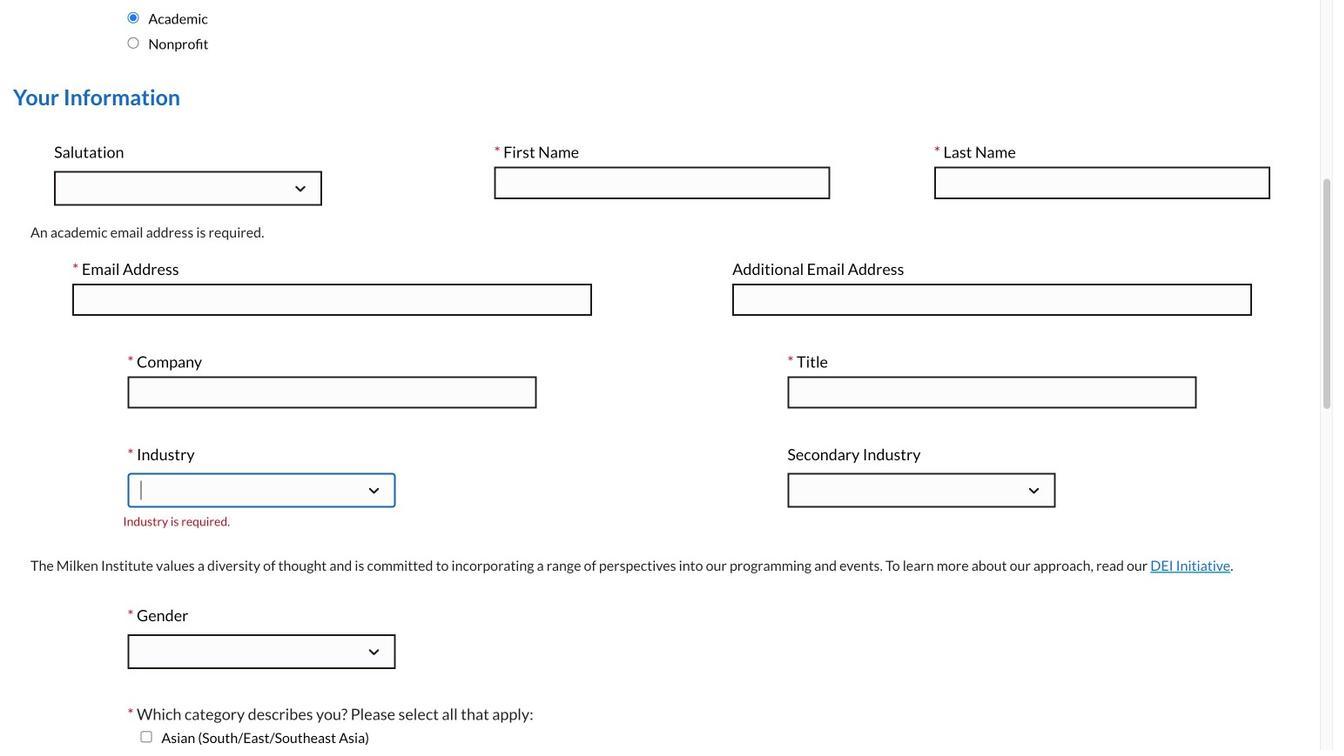 Task type: describe. For each thing, give the bounding box(es) containing it.
Last Name text field
[[934, 167, 1271, 199]]



Task type: locate. For each thing, give the bounding box(es) containing it.
None radio
[[127, 12, 139, 23]]

Email Address text field
[[72, 284, 592, 316]]

None checkbox
[[141, 732, 152, 743]]

None radio
[[127, 37, 139, 49]]

Title text field
[[788, 377, 1197, 409]]

alert
[[123, 513, 537, 531]]

First Name text field
[[494, 167, 831, 199]]

Additional Email Address text field
[[733, 284, 1252, 316]]

Company text field
[[127, 377, 537, 409]]



Task type: vqa. For each thing, say whether or not it's contained in the screenshot.
Title text box
yes



